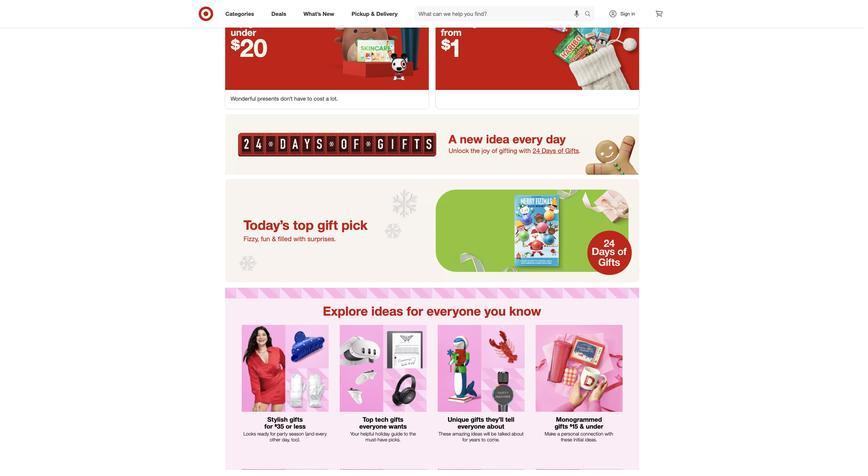 Task type: locate. For each thing, give the bounding box(es) containing it.
to right the guide
[[404, 432, 408, 437]]

0 vertical spatial the
[[471, 147, 480, 155]]

1 horizontal spatial have
[[378, 437, 388, 443]]

everyone for wants
[[359, 423, 387, 431]]

top left tech
[[363, 416, 374, 424]]

for inside looks ready for party season (and every other day, too).
[[270, 432, 276, 437]]

0 horizontal spatial top
[[231, 17, 246, 28]]

connection
[[581, 432, 604, 437]]

0 horizontal spatial &
[[272, 235, 276, 243]]

gifts for top gifts under
[[248, 17, 266, 28]]

1 horizontal spatial a
[[558, 432, 560, 437]]

delivery
[[376, 10, 398, 17]]

a right make
[[558, 432, 560, 437]]

under inside top gifts under
[[231, 27, 256, 38]]

2 horizontal spatial to
[[482, 437, 486, 443]]

gifts left deals
[[248, 17, 266, 28]]

about right the "talked"
[[512, 432, 524, 437]]

party
[[277, 432, 288, 437]]

pickup & delivery
[[352, 10, 398, 17]]

the left joy
[[471, 147, 480, 155]]

0 vertical spatial every
[[513, 132, 543, 146]]

for for everyone
[[407, 304, 423, 319]]

idea
[[486, 132, 510, 146]]

for for party
[[270, 432, 276, 437]]

0 vertical spatial under
[[231, 27, 256, 38]]

they'll
[[486, 416, 504, 424]]

sign
[[621, 11, 630, 17]]

1 horizontal spatial top
[[363, 416, 374, 424]]

gifts inside unique gifts they'll tell everyone about
[[471, 416, 484, 424]]

$1
[[441, 33, 462, 63]]

holiday
[[376, 432, 390, 437]]

day
[[546, 132, 566, 146]]

a left lot.
[[326, 95, 329, 102]]

gifts inside top gifts under
[[248, 17, 266, 28]]

1 horizontal spatial every
[[513, 132, 543, 146]]

with left "24"
[[519, 147, 531, 155]]

everyone
[[427, 304, 481, 319], [359, 423, 387, 431], [458, 423, 485, 431]]

pickup & delivery link
[[346, 6, 406, 21]]

1 vertical spatial top
[[363, 416, 374, 424]]

top up $20 in the top left of the page
[[231, 17, 246, 28]]

under
[[231, 27, 256, 38], [586, 423, 604, 431]]

today's top gift pick fizzy, fun & filled with surprises.
[[244, 217, 368, 243]]

wonderful
[[231, 95, 256, 102]]

1 vertical spatial &
[[272, 235, 276, 243]]

new
[[460, 132, 483, 146]]

gifts
[[248, 17, 266, 28], [290, 416, 303, 424], [390, 416, 404, 424], [471, 416, 484, 424], [555, 423, 568, 431]]

gifts inside the monogrammed gifts $15 & under
[[555, 423, 568, 431]]

1 horizontal spatial under
[[586, 423, 604, 431]]

1 horizontal spatial to
[[404, 432, 408, 437]]

day,
[[282, 437, 290, 443]]

joy
[[482, 147, 490, 155]]

1 of from the left
[[492, 147, 498, 155]]

top inside top tech gifts everyone wants
[[363, 416, 374, 424]]

1 horizontal spatial of
[[558, 147, 564, 155]]

1 vertical spatial the
[[410, 432, 416, 437]]

1 vertical spatial 24 days of gifts image
[[225, 179, 639, 283]]

filled
[[278, 235, 292, 243]]

every up "24"
[[513, 132, 543, 146]]

everyone inside unique gifts they'll tell everyone about
[[458, 423, 485, 431]]

2 24 days of gifts image from the top
[[225, 179, 639, 283]]

0 horizontal spatial the
[[410, 432, 416, 437]]

gifts up season
[[290, 416, 303, 424]]

come.
[[487, 437, 500, 443]]

0 vertical spatial ideas
[[372, 304, 403, 319]]

2 vertical spatial &
[[580, 423, 584, 431]]

1 vertical spatial a
[[558, 432, 560, 437]]

0 vertical spatial top
[[231, 17, 246, 28]]

& right pickup
[[371, 10, 375, 17]]

stylish
[[267, 416, 288, 424]]

to inside your helpful holiday guide to the must-have picks.
[[404, 432, 408, 437]]

of right joy
[[492, 147, 498, 155]]

to right the years
[[482, 437, 486, 443]]

& right '$15'
[[580, 423, 584, 431]]

for inside stylish gifts for $35 or less
[[265, 423, 273, 431]]

deals link
[[266, 6, 295, 21]]

to
[[307, 95, 312, 102], [404, 432, 408, 437], [482, 437, 486, 443]]

wonderful presents don't have to cost a lot.
[[231, 95, 338, 102]]

gifts left they'll
[[471, 416, 484, 424]]

1 vertical spatial with
[[294, 235, 306, 243]]

about up be
[[487, 423, 505, 431]]

1 vertical spatial have
[[378, 437, 388, 443]]

1 vertical spatial ideas
[[471, 432, 482, 437]]

the right the guide
[[410, 432, 416, 437]]

gifts up personal at the right of page
[[555, 423, 568, 431]]

24 days of gifts image
[[225, 115, 639, 175], [225, 179, 639, 283]]

about
[[487, 423, 505, 431], [512, 432, 524, 437]]

guide
[[391, 432, 403, 437]]

everyone inside top tech gifts everyone wants
[[359, 423, 387, 431]]

for inside these amazing ideas will be talked about for years to come.
[[463, 437, 468, 443]]

have left picks. in the left of the page
[[378, 437, 388, 443]]

know
[[510, 304, 541, 319]]

2 horizontal spatial with
[[605, 432, 614, 437]]

0 vertical spatial with
[[519, 147, 531, 155]]

a
[[326, 95, 329, 102], [558, 432, 560, 437]]

top inside top gifts under
[[231, 17, 246, 28]]

0 horizontal spatial about
[[487, 423, 505, 431]]

make a personal connection with these initial ideas.
[[545, 432, 614, 443]]

to left cost
[[307, 95, 312, 102]]

1 horizontal spatial with
[[519, 147, 531, 155]]

under down categories link
[[231, 27, 256, 38]]

2 horizontal spatial &
[[580, 423, 584, 431]]

every inside a new idea every day unlock the joy of gifting with 24 days of gifts .
[[513, 132, 543, 146]]

gifts inside top tech gifts everyone wants
[[390, 416, 404, 424]]

of
[[492, 147, 498, 155], [558, 147, 564, 155]]

a
[[449, 132, 457, 146]]

gifting
[[499, 147, 517, 155]]

every right (and
[[316, 432, 327, 437]]

0 horizontal spatial every
[[316, 432, 327, 437]]

0 vertical spatial 24 days of gifts image
[[225, 115, 639, 175]]

0 horizontal spatial to
[[307, 95, 312, 102]]

1 horizontal spatial the
[[471, 147, 480, 155]]

what's
[[304, 10, 321, 17]]

0 horizontal spatial ideas
[[372, 304, 403, 319]]

0 vertical spatial a
[[326, 95, 329, 102]]

&
[[371, 10, 375, 17], [272, 235, 276, 243], [580, 423, 584, 431]]

under up connection
[[586, 423, 604, 431]]

with down top
[[294, 235, 306, 243]]

have
[[294, 95, 306, 102], [378, 437, 388, 443]]

& right fun
[[272, 235, 276, 243]]

gifts for stylish gifts for $35 or less
[[290, 416, 303, 424]]

gifts inside stylish gifts for $35 or less
[[290, 416, 303, 424]]

fizzy,
[[244, 235, 259, 243]]

0 vertical spatial &
[[371, 10, 375, 17]]

gifts for unique gifts they'll tell everyone about
[[471, 416, 484, 424]]

0 horizontal spatial a
[[326, 95, 329, 102]]

pick
[[342, 217, 368, 233]]

1 vertical spatial every
[[316, 432, 327, 437]]

1 horizontal spatial ideas
[[471, 432, 482, 437]]

of left gifts
[[558, 147, 564, 155]]

1 vertical spatial under
[[586, 423, 604, 431]]

unique gifts they'll tell everyone about
[[448, 416, 515, 431]]

0 vertical spatial about
[[487, 423, 505, 431]]

top for top tech gifts everyone wants
[[363, 416, 374, 424]]

wants
[[389, 423, 407, 431]]

0 horizontal spatial with
[[294, 235, 306, 243]]

1 horizontal spatial about
[[512, 432, 524, 437]]

the inside your helpful holiday guide to the must-have picks.
[[410, 432, 416, 437]]

0 vertical spatial have
[[294, 95, 306, 102]]

for for $35
[[265, 423, 273, 431]]

with right connection
[[605, 432, 614, 437]]

about inside these amazing ideas will be talked about for years to come.
[[512, 432, 524, 437]]

or
[[286, 423, 292, 431]]

for
[[407, 304, 423, 319], [265, 423, 273, 431], [270, 432, 276, 437], [463, 437, 468, 443]]

new
[[323, 10, 334, 17]]

days
[[542, 147, 556, 155]]

with
[[519, 147, 531, 155], [294, 235, 306, 243], [605, 432, 614, 437]]

0 horizontal spatial under
[[231, 27, 256, 38]]

looks
[[244, 432, 256, 437]]

2 vertical spatial with
[[605, 432, 614, 437]]

gifts up the guide
[[390, 416, 404, 424]]

have inside your helpful holiday guide to the must-have picks.
[[378, 437, 388, 443]]

unique
[[448, 416, 469, 424]]

1 vertical spatial about
[[512, 432, 524, 437]]

the
[[471, 147, 480, 155], [410, 432, 416, 437]]

stocking
[[441, 17, 478, 28]]

every
[[513, 132, 543, 146], [316, 432, 327, 437]]

a new idea every day unlock the joy of gifting with 24 days of gifts .
[[449, 132, 581, 155]]

0 horizontal spatial of
[[492, 147, 498, 155]]

every inside looks ready for party season (and every other day, too).
[[316, 432, 327, 437]]

have right don't on the top of page
[[294, 95, 306, 102]]



Task type: vqa. For each thing, say whether or not it's contained in the screenshot.
connection on the bottom right of page
yes



Task type: describe. For each thing, give the bounding box(es) containing it.
cost
[[314, 95, 325, 102]]

ideas inside these amazing ideas will be talked about for years to come.
[[471, 432, 482, 437]]

don't
[[281, 95, 293, 102]]

stocking stuffers from
[[441, 17, 511, 38]]

explore
[[323, 304, 368, 319]]

too).
[[291, 437, 301, 443]]

these
[[561, 437, 572, 443]]

personal
[[562, 432, 579, 437]]

top
[[293, 217, 314, 233]]

sign in link
[[603, 6, 646, 21]]

What can we help you find? suggestions appear below search field
[[415, 6, 586, 21]]

& inside today's top gift pick fizzy, fun & filled with surprises.
[[272, 235, 276, 243]]

a inside make a personal connection with these initial ideas.
[[558, 432, 560, 437]]

will
[[484, 432, 490, 437]]

deals
[[271, 10, 286, 17]]

with inside a new idea every day unlock the joy of gifting with 24 days of gifts .
[[519, 147, 531, 155]]

looks ready for party season (and every other day, too).
[[244, 432, 327, 443]]

presents
[[258, 95, 279, 102]]

make
[[545, 432, 556, 437]]

with inside make a personal connection with these initial ideas.
[[605, 432, 614, 437]]

1 24 days of gifts image from the top
[[225, 115, 639, 175]]

other
[[270, 437, 281, 443]]

be
[[491, 432, 497, 437]]

fun
[[261, 235, 270, 243]]

2 of from the left
[[558, 147, 564, 155]]

must-
[[366, 437, 378, 443]]

today's
[[244, 217, 290, 233]]

surprises.
[[308, 235, 336, 243]]

from
[[441, 27, 462, 38]]

24
[[533, 147, 540, 155]]

less
[[294, 423, 306, 431]]

gifts for monogrammed gifts $15 & under
[[555, 423, 568, 431]]

search
[[582, 11, 598, 18]]

sign in
[[621, 11, 635, 17]]

the inside a new idea every day unlock the joy of gifting with 24 days of gifts .
[[471, 147, 480, 155]]

tell
[[506, 416, 515, 424]]

unlock
[[449, 147, 469, 155]]

stylish gifts for $35 or less
[[265, 416, 306, 431]]

everyone for you
[[427, 304, 481, 319]]

monogrammed
[[556, 416, 602, 424]]

these amazing ideas will be talked about for years to come.
[[439, 432, 524, 443]]

top for top gifts under
[[231, 17, 246, 28]]

stuffers
[[480, 17, 511, 28]]

these
[[439, 432, 451, 437]]

to inside these amazing ideas will be talked about for years to come.
[[482, 437, 486, 443]]

picks.
[[389, 437, 401, 443]]

your
[[350, 432, 359, 437]]

& inside the monogrammed gifts $15 & under
[[580, 423, 584, 431]]

to for have
[[307, 95, 312, 102]]

gifts
[[565, 147, 579, 155]]

search button
[[582, 6, 598, 23]]

amazing
[[453, 432, 470, 437]]

$15
[[570, 423, 578, 431]]

(and
[[305, 432, 314, 437]]

about inside unique gifts they'll tell everyone about
[[487, 423, 505, 431]]

explore ideas for everyone you know
[[323, 304, 541, 319]]

to for guide
[[404, 432, 408, 437]]

.
[[579, 147, 581, 155]]

pickup
[[352, 10, 370, 17]]

in
[[632, 11, 635, 17]]

$35
[[275, 423, 284, 431]]

what's new
[[304, 10, 334, 17]]

ideas.
[[585, 437, 597, 443]]

you
[[485, 304, 506, 319]]

initial
[[574, 437, 584, 443]]

gift
[[318, 217, 338, 233]]

lot.
[[331, 95, 338, 102]]

categories link
[[220, 6, 263, 21]]

your helpful holiday guide to the must-have picks.
[[350, 432, 416, 443]]

talked
[[498, 432, 510, 437]]

0 horizontal spatial have
[[294, 95, 306, 102]]

with inside today's top gift pick fizzy, fun & filled with surprises.
[[294, 235, 306, 243]]

categories
[[226, 10, 254, 17]]

1 horizontal spatial &
[[371, 10, 375, 17]]

helpful
[[361, 432, 374, 437]]

years
[[469, 437, 480, 443]]

tech
[[375, 416, 389, 424]]

what's new link
[[298, 6, 343, 21]]

top gifts under
[[231, 17, 266, 38]]

$20
[[231, 33, 267, 63]]

under inside the monogrammed gifts $15 & under
[[586, 423, 604, 431]]

top tech gifts everyone wants
[[359, 416, 407, 431]]

ready
[[257, 432, 269, 437]]

season
[[289, 432, 304, 437]]

monogrammed gifts $15 & under
[[555, 416, 604, 431]]



